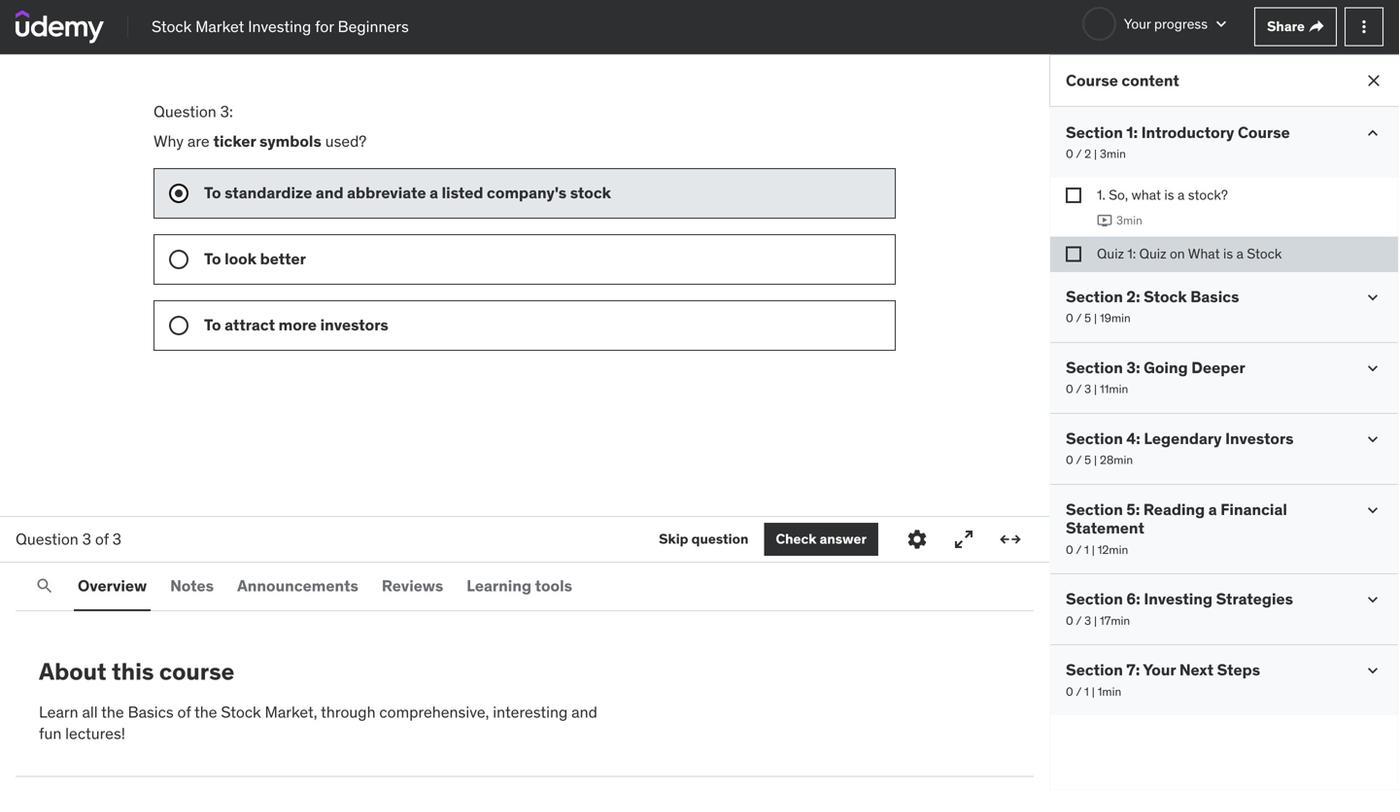 Task type: vqa. For each thing, say whether or not it's contained in the screenshot.
'categories' dropdown button
no



Task type: describe. For each thing, give the bounding box(es) containing it.
skip question button
[[659, 523, 749, 556]]

3 inside section 3: going deeper 0 / 3 | 11min
[[1085, 382, 1092, 397]]

| for section 2: stock basics
[[1095, 311, 1098, 326]]

2 quiz from the left
[[1140, 245, 1167, 262]]

section for section 6: investing strategies
[[1066, 589, 1124, 609]]

course
[[159, 657, 235, 686]]

0 inside section 5: reading a financial statement 0 / 1 | 12min
[[1066, 542, 1074, 557]]

section 6: investing strategies button
[[1066, 589, 1294, 609]]

search image
[[35, 576, 54, 596]]

0 horizontal spatial of
[[95, 529, 109, 549]]

a left listed at top left
[[430, 183, 438, 203]]

17min
[[1101, 613, 1131, 628]]

answer
[[820, 530, 867, 548]]

1. so, what is a stock?
[[1098, 186, 1229, 204]]

/ for section 6: investing strategies
[[1077, 613, 1082, 628]]

notes
[[170, 576, 214, 596]]

section 3: going deeper button
[[1066, 358, 1246, 378]]

stock inside section 2: stock basics 0 / 5 | 19min
[[1144, 287, 1188, 307]]

your inside section 7: your next steps 0 / 1 | 1min
[[1144, 660, 1177, 680]]

small image for section 6: investing strategies
[[1364, 590, 1383, 610]]

of inside learn all the basics of the stock market, through comprehensive, interesting and fun lectures!
[[177, 702, 191, 722]]

1: for section
[[1127, 122, 1139, 142]]

interesting
[[493, 702, 568, 722]]

for
[[315, 16, 334, 36]]

course inside section 1: introductory course 0 / 2 | 3min
[[1238, 122, 1291, 142]]

6:
[[1127, 589, 1141, 609]]

/ inside section 5: reading a financial statement 0 / 1 | 12min
[[1077, 542, 1082, 557]]

3: for question
[[220, 102, 233, 122]]

28min
[[1100, 453, 1134, 468]]

tools
[[535, 576, 573, 596]]

section 1: introductory course 0 / 2 | 3min
[[1066, 122, 1291, 162]]

next
[[1180, 660, 1214, 680]]

section 7: your next steps 0 / 1 | 1min
[[1066, 660, 1261, 699]]

overview button
[[74, 563, 151, 610]]

actions image
[[1355, 17, 1375, 36]]

so,
[[1109, 186, 1129, 204]]

section 1: introductory course button
[[1066, 122, 1291, 142]]

1 inside section 7: your next steps 0 / 1 | 1min
[[1085, 684, 1090, 699]]

small image for section 3: going deeper
[[1364, 359, 1383, 378]]

to look better
[[204, 249, 309, 269]]

section for section 1: introductory course
[[1066, 122, 1124, 142]]

question 3: why are ticker symbols used?
[[154, 102, 367, 151]]

listed
[[442, 183, 484, 203]]

course content
[[1066, 70, 1180, 90]]

investors
[[1226, 429, 1295, 449]]

stock inside learn all the basics of the stock market, through comprehensive, interesting and fun lectures!
[[221, 702, 261, 722]]

basics for stock
[[1191, 287, 1240, 307]]

skip
[[659, 530, 689, 548]]

your inside dropdown button
[[1125, 15, 1152, 32]]

abbreviate
[[347, 183, 426, 203]]

1: for quiz
[[1128, 245, 1137, 262]]

0 vertical spatial course
[[1066, 70, 1119, 90]]

0 for section 2: stock basics
[[1066, 311, 1074, 326]]

question
[[692, 530, 749, 548]]

standardize
[[225, 183, 312, 203]]

ticker
[[213, 131, 256, 151]]

your progress button
[[1083, 7, 1232, 41]]

5:
[[1127, 500, 1141, 520]]

share button
[[1255, 7, 1338, 46]]

notes button
[[166, 563, 218, 610]]

question 3 of 3
[[16, 529, 122, 549]]

/ for section 3: going deeper
[[1077, 382, 1082, 397]]

section for section 3: going deeper
[[1066, 358, 1124, 378]]

all
[[82, 702, 98, 722]]

steps
[[1218, 660, 1261, 680]]

3min inside section 1: introductory course 0 / 2 | 3min
[[1101, 147, 1127, 162]]

to for to standardize and abbreviate a listed company's stock
[[204, 183, 221, 203]]

small image for section 7: your next steps
[[1364, 661, 1383, 681]]

learn all the basics of the stock market, through comprehensive, interesting and fun lectures!
[[39, 702, 598, 744]]

about
[[39, 657, 107, 686]]

learn
[[39, 702, 78, 722]]

basics for the
[[128, 702, 174, 722]]

learning tools
[[467, 576, 573, 596]]

2
[[1085, 147, 1092, 162]]

announcements button
[[233, 563, 363, 610]]

section 3: going deeper 0 / 3 | 11min
[[1066, 358, 1246, 397]]

a left the stock?
[[1178, 186, 1185, 204]]

quiz 1: quiz on what is a stock
[[1098, 245, 1283, 262]]

are
[[188, 131, 210, 151]]

0 for section 3: going deeper
[[1066, 382, 1074, 397]]

to for to attract more investors
[[204, 315, 221, 335]]

1 quiz from the left
[[1098, 245, 1125, 262]]

to attract more investors
[[204, 315, 392, 335]]

section 2: stock basics button
[[1066, 287, 1240, 307]]

settings image
[[906, 528, 929, 551]]

stock?
[[1189, 186, 1229, 204]]

more
[[279, 315, 317, 335]]

19min
[[1100, 311, 1131, 326]]

xsmall image
[[1066, 246, 1082, 262]]

fun
[[39, 724, 62, 744]]

stock
[[570, 183, 612, 203]]

stock left market
[[152, 16, 192, 36]]

market,
[[265, 702, 318, 722]]

| for section 1: introductory course
[[1095, 147, 1098, 162]]

lectures!
[[65, 724, 125, 744]]

reviews button
[[378, 563, 447, 610]]

section 6: investing strategies 0 / 3 | 17min
[[1066, 589, 1294, 628]]

share
[[1268, 18, 1306, 35]]

announcements
[[237, 576, 359, 596]]

stock market investing for beginners
[[152, 16, 409, 36]]

investing for for
[[248, 16, 311, 36]]

legendary
[[1145, 429, 1223, 449]]

/ for section 4: legendary investors
[[1077, 453, 1082, 468]]

company's
[[487, 183, 567, 203]]

financial
[[1221, 500, 1288, 520]]

overview
[[78, 576, 147, 596]]

better
[[260, 249, 306, 269]]

| for section 6: investing strategies
[[1095, 613, 1098, 628]]

statement
[[1066, 518, 1145, 538]]

this
[[112, 657, 154, 686]]

xsmall image inside share button
[[1310, 19, 1325, 35]]

3: for section
[[1127, 358, 1141, 378]]

| for section 4: legendary investors
[[1095, 453, 1098, 468]]

learning
[[467, 576, 532, 596]]

section 4: legendary investors button
[[1066, 429, 1295, 449]]



Task type: locate. For each thing, give the bounding box(es) containing it.
course right introductory
[[1238, 122, 1291, 142]]

a
[[430, 183, 438, 203], [1178, 186, 1185, 204], [1237, 245, 1244, 262], [1209, 500, 1218, 520]]

stock market investing for beginners link
[[152, 16, 409, 38]]

3: inside "question 3: why are ticker symbols used?"
[[220, 102, 233, 122]]

sidebar element
[[1050, 54, 1400, 790]]

0 horizontal spatial investing
[[248, 16, 311, 36]]

xsmall image
[[1310, 19, 1325, 35], [1066, 188, 1082, 203]]

small image for section 5: reading a financial statement
[[1364, 501, 1383, 520]]

going
[[1144, 358, 1189, 378]]

1: inside section 1: introductory course 0 / 2 | 3min
[[1127, 122, 1139, 142]]

the right all
[[101, 702, 124, 722]]

expanded view image
[[999, 528, 1023, 551]]

| inside section 6: investing strategies 0 / 3 | 17min
[[1095, 613, 1098, 628]]

and inside group
[[316, 183, 344, 203]]

5 section from the top
[[1066, 500, 1124, 520]]

investing for strategies
[[1145, 589, 1213, 609]]

question
[[154, 102, 217, 122], [16, 529, 79, 549]]

to left attract at the left top of the page
[[204, 315, 221, 335]]

about this course
[[39, 657, 235, 686]]

3 to from the top
[[204, 315, 221, 335]]

/ for section 1: introductory course
[[1077, 147, 1082, 162]]

3
[[1085, 382, 1092, 397], [82, 529, 91, 549], [112, 529, 122, 549], [1085, 613, 1092, 628]]

investing right 6:
[[1145, 589, 1213, 609]]

section up "2"
[[1066, 122, 1124, 142]]

xsmall image left 1.
[[1066, 188, 1082, 203]]

2:
[[1127, 287, 1141, 307]]

3 inside section 6: investing strategies 0 / 3 | 17min
[[1085, 613, 1092, 628]]

question for question 3 of 3
[[16, 529, 79, 549]]

investing left for
[[248, 16, 311, 36]]

5 0 from the top
[[1066, 542, 1074, 557]]

0 left 19min
[[1066, 311, 1074, 326]]

0 down statement
[[1066, 542, 1074, 557]]

2 to from the top
[[204, 249, 221, 269]]

1 vertical spatial basics
[[128, 702, 174, 722]]

stock left market,
[[221, 702, 261, 722]]

comprehensive,
[[380, 702, 489, 722]]

0 inside section 6: investing strategies 0 / 3 | 17min
[[1066, 613, 1074, 628]]

/ inside section 2: stock basics 0 / 5 | 19min
[[1077, 311, 1082, 326]]

question inside "question 3: why are ticker symbols used?"
[[154, 102, 217, 122]]

1 vertical spatial is
[[1224, 245, 1234, 262]]

section up the '11min'
[[1066, 358, 1124, 378]]

5 for section 4: legendary investors
[[1085, 453, 1092, 468]]

small image for section 1: introductory course
[[1364, 123, 1383, 143]]

1 horizontal spatial question
[[154, 102, 217, 122]]

1 vertical spatial 5
[[1085, 453, 1092, 468]]

| inside section 1: introductory course 0 / 2 | 3min
[[1095, 147, 1098, 162]]

3 / from the top
[[1077, 382, 1082, 397]]

| left 12min
[[1092, 542, 1095, 557]]

1 horizontal spatial basics
[[1191, 287, 1240, 307]]

udemy image
[[16, 10, 104, 43]]

0 horizontal spatial is
[[1165, 186, 1175, 204]]

0 horizontal spatial 3:
[[220, 102, 233, 122]]

3min right "2"
[[1101, 147, 1127, 162]]

0 left the '11min'
[[1066, 382, 1074, 397]]

check answer button
[[765, 523, 879, 556]]

0 vertical spatial 1
[[1085, 542, 1090, 557]]

4 section from the top
[[1066, 429, 1124, 449]]

0 vertical spatial to
[[204, 183, 221, 203]]

| inside section 4: legendary investors 0 / 5 | 28min
[[1095, 453, 1098, 468]]

group containing to standardize and abbreviate a listed company's stock
[[154, 168, 896, 351]]

4 / from the top
[[1077, 453, 1082, 468]]

4 0 from the top
[[1066, 453, 1074, 468]]

stock right 2:
[[1144, 287, 1188, 307]]

0 for section 4: legendary investors
[[1066, 453, 1074, 468]]

basics down about this course
[[128, 702, 174, 722]]

learning tools button
[[463, 563, 576, 610]]

beginners
[[338, 16, 409, 36]]

content
[[1122, 70, 1180, 90]]

strategies
[[1217, 589, 1294, 609]]

5 / from the top
[[1077, 542, 1082, 557]]

| right "2"
[[1095, 147, 1098, 162]]

| left the '11min'
[[1095, 382, 1098, 397]]

of up overview
[[95, 529, 109, 549]]

1 vertical spatial 3min
[[1117, 213, 1143, 228]]

question up are
[[154, 102, 217, 122]]

investors
[[320, 315, 389, 335]]

small image for section 4: legendary investors
[[1364, 430, 1383, 449]]

0 vertical spatial 3:
[[220, 102, 233, 122]]

what
[[1132, 186, 1162, 204]]

1 horizontal spatial the
[[194, 702, 217, 722]]

/ left the '11min'
[[1077, 382, 1082, 397]]

5 left 19min
[[1085, 311, 1092, 326]]

1 small image from the top
[[1364, 123, 1383, 143]]

2 small image from the top
[[1364, 288, 1383, 307]]

| left 19min
[[1095, 311, 1098, 326]]

| inside section 7: your next steps 0 / 1 | 1min
[[1092, 684, 1095, 699]]

0 vertical spatial your
[[1125, 15, 1152, 32]]

to for to look better
[[204, 249, 221, 269]]

small image for section 2: stock basics
[[1364, 288, 1383, 307]]

section inside section 6: investing strategies 0 / 3 | 17min
[[1066, 589, 1124, 609]]

11min
[[1101, 382, 1129, 397]]

section inside section 7: your next steps 0 / 1 | 1min
[[1066, 660, 1124, 680]]

section inside section 3: going deeper 0 / 3 | 11min
[[1066, 358, 1124, 378]]

a inside section 5: reading a financial statement 0 / 1 | 12min
[[1209, 500, 1218, 520]]

6 section from the top
[[1066, 589, 1124, 609]]

7:
[[1127, 660, 1141, 680]]

1 left 1min
[[1085, 684, 1090, 699]]

reading
[[1144, 500, 1206, 520]]

2 0 from the top
[[1066, 311, 1074, 326]]

1min
[[1098, 684, 1122, 699]]

3: inside section 3: going deeper 0 / 3 | 11min
[[1127, 358, 1141, 378]]

stock right what
[[1248, 245, 1283, 262]]

section left 5:
[[1066, 500, 1124, 520]]

your left progress
[[1125, 15, 1152, 32]]

to standardize and abbreviate a listed company's stock
[[204, 183, 612, 203]]

| left the 17min
[[1095, 613, 1098, 628]]

section 5: reading a financial statement button
[[1066, 500, 1348, 538]]

2 / from the top
[[1077, 311, 1082, 326]]

market
[[196, 16, 244, 36]]

/ left "2"
[[1077, 147, 1082, 162]]

0 vertical spatial 3min
[[1101, 147, 1127, 162]]

3 0 from the top
[[1066, 382, 1074, 397]]

3min right play so, what is a stock? icon
[[1117, 213, 1143, 228]]

2 5 from the top
[[1085, 453, 1092, 468]]

1 vertical spatial your
[[1144, 660, 1177, 680]]

3: up the '11min'
[[1127, 358, 1141, 378]]

1 vertical spatial question
[[16, 529, 79, 549]]

1 1 from the top
[[1085, 542, 1090, 557]]

quiz
[[1098, 245, 1125, 262], [1140, 245, 1167, 262]]

basics inside learn all the basics of the stock market, through comprehensive, interesting and fun lectures!
[[128, 702, 174, 722]]

7 / from the top
[[1077, 684, 1082, 699]]

1 horizontal spatial is
[[1224, 245, 1234, 262]]

1 vertical spatial xsmall image
[[1066, 188, 1082, 203]]

and
[[316, 183, 344, 203], [572, 702, 598, 722]]

1 vertical spatial of
[[177, 702, 191, 722]]

section for section 4: legendary investors
[[1066, 429, 1124, 449]]

7 0 from the top
[[1066, 684, 1074, 699]]

5 inside section 4: legendary investors 0 / 5 | 28min
[[1085, 453, 1092, 468]]

0 vertical spatial is
[[1165, 186, 1175, 204]]

to left look
[[204, 249, 221, 269]]

0 vertical spatial and
[[316, 183, 344, 203]]

/ inside section 7: your next steps 0 / 1 | 1min
[[1077, 684, 1082, 699]]

5 left 28min
[[1085, 453, 1092, 468]]

0 horizontal spatial quiz
[[1098, 245, 1125, 262]]

course
[[1066, 70, 1119, 90], [1238, 122, 1291, 142]]

your right the 7: in the right of the page
[[1144, 660, 1177, 680]]

1 vertical spatial and
[[572, 702, 598, 722]]

| left 28min
[[1095, 453, 1098, 468]]

to
[[204, 183, 221, 203], [204, 249, 221, 269], [204, 315, 221, 335]]

section inside section 5: reading a financial statement 0 / 1 | 12min
[[1066, 500, 1124, 520]]

1 inside section 5: reading a financial statement 0 / 1 | 12min
[[1085, 542, 1090, 557]]

7 section from the top
[[1066, 660, 1124, 680]]

/ left 19min
[[1077, 311, 1082, 326]]

0 inside section 3: going deeper 0 / 3 | 11min
[[1066, 382, 1074, 397]]

0 inside section 1: introductory course 0 / 2 | 3min
[[1066, 147, 1074, 162]]

1 / from the top
[[1077, 147, 1082, 162]]

section for section 7: your next steps
[[1066, 660, 1124, 680]]

question for question 3: why are ticker symbols used?
[[154, 102, 217, 122]]

and right interesting
[[572, 702, 598, 722]]

/ left 1min
[[1077, 684, 1082, 699]]

investing
[[248, 16, 311, 36], [1145, 589, 1213, 609]]

why
[[154, 131, 184, 151]]

1: up 2:
[[1128, 245, 1137, 262]]

reviews
[[382, 576, 444, 596]]

| for section 3: going deeper
[[1095, 382, 1098, 397]]

0 vertical spatial of
[[95, 529, 109, 549]]

/ left the 17min
[[1077, 613, 1082, 628]]

to down are
[[204, 183, 221, 203]]

introductory
[[1142, 122, 1235, 142]]

0 inside section 4: legendary investors 0 / 5 | 28min
[[1066, 453, 1074, 468]]

0 horizontal spatial xsmall image
[[1066, 188, 1082, 203]]

section inside section 4: legendary investors 0 / 5 | 28min
[[1066, 429, 1124, 449]]

0 horizontal spatial the
[[101, 702, 124, 722]]

| left 1min
[[1092, 684, 1095, 699]]

skip question
[[659, 530, 749, 548]]

small image
[[1212, 14, 1232, 34], [1364, 359, 1383, 378], [1364, 430, 1383, 449], [1364, 501, 1383, 520]]

/ inside section 6: investing strategies 0 / 3 | 17min
[[1077, 613, 1082, 628]]

check answer
[[776, 530, 867, 548]]

1 vertical spatial 3:
[[1127, 358, 1141, 378]]

|
[[1095, 147, 1098, 162], [1095, 311, 1098, 326], [1095, 382, 1098, 397], [1095, 453, 1098, 468], [1092, 542, 1095, 557], [1095, 613, 1098, 628], [1092, 684, 1095, 699]]

section inside section 1: introductory course 0 / 2 | 3min
[[1066, 122, 1124, 142]]

and inside learn all the basics of the stock market, through comprehensive, interesting and fun lectures!
[[572, 702, 598, 722]]

6 / from the top
[[1077, 613, 1082, 628]]

stock
[[152, 16, 192, 36], [1248, 245, 1283, 262], [1144, 287, 1188, 307], [221, 702, 261, 722]]

basics down what
[[1191, 287, 1240, 307]]

1 horizontal spatial 3:
[[1127, 358, 1141, 378]]

attract
[[225, 315, 275, 335]]

2 section from the top
[[1066, 287, 1124, 307]]

of
[[95, 529, 109, 549], [177, 702, 191, 722]]

a right the reading
[[1209, 500, 1218, 520]]

section up 19min
[[1066, 287, 1124, 307]]

0
[[1066, 147, 1074, 162], [1066, 311, 1074, 326], [1066, 382, 1074, 397], [1066, 453, 1074, 468], [1066, 542, 1074, 557], [1066, 613, 1074, 628], [1066, 684, 1074, 699]]

section up the 17min
[[1066, 589, 1124, 609]]

small image inside your progress dropdown button
[[1212, 14, 1232, 34]]

what
[[1189, 245, 1221, 262]]

1 left 12min
[[1085, 542, 1090, 557]]

3 small image from the top
[[1364, 590, 1383, 610]]

3 section from the top
[[1066, 358, 1124, 378]]

| inside section 3: going deeper 0 / 3 | 11min
[[1095, 382, 1098, 397]]

used?
[[325, 131, 367, 151]]

investing inside section 6: investing strategies 0 / 3 | 17min
[[1145, 589, 1213, 609]]

1 horizontal spatial xsmall image
[[1310, 19, 1325, 35]]

1 horizontal spatial investing
[[1145, 589, 1213, 609]]

1 section from the top
[[1066, 122, 1124, 142]]

section up 28min
[[1066, 429, 1124, 449]]

6 0 from the top
[[1066, 613, 1074, 628]]

1 5 from the top
[[1085, 311, 1092, 326]]

0 vertical spatial question
[[154, 102, 217, 122]]

0 horizontal spatial course
[[1066, 70, 1119, 90]]

1 the from the left
[[101, 702, 124, 722]]

1 vertical spatial 1:
[[1128, 245, 1137, 262]]

0 for section 1: introductory course
[[1066, 147, 1074, 162]]

section for section 5: reading a financial statement
[[1066, 500, 1124, 520]]

/ inside section 3: going deeper 0 / 3 | 11min
[[1077, 382, 1082, 397]]

1 vertical spatial investing
[[1145, 589, 1213, 609]]

play so, what is a stock? image
[[1098, 213, 1113, 228]]

1 to from the top
[[204, 183, 221, 203]]

symbols
[[260, 131, 322, 151]]

section 4: legendary investors 0 / 5 | 28min
[[1066, 429, 1295, 468]]

course left content
[[1066, 70, 1119, 90]]

close course content sidebar image
[[1365, 71, 1384, 90]]

3:
[[220, 102, 233, 122], [1127, 358, 1141, 378]]

through
[[321, 702, 376, 722]]

section for section 2: stock basics
[[1066, 287, 1124, 307]]

the down course
[[194, 702, 217, 722]]

your progress
[[1125, 15, 1208, 32]]

5 inside section 2: stock basics 0 / 5 | 19min
[[1085, 311, 1092, 326]]

0 vertical spatial 5
[[1085, 311, 1092, 326]]

0 inside section 7: your next steps 0 / 1 | 1min
[[1066, 684, 1074, 699]]

question up search icon
[[16, 529, 79, 549]]

1 horizontal spatial and
[[572, 702, 598, 722]]

fullscreen image
[[953, 528, 976, 551]]

section up 1min
[[1066, 660, 1124, 680]]

0 left the 17min
[[1066, 613, 1074, 628]]

your
[[1125, 15, 1152, 32], [1144, 660, 1177, 680]]

1 horizontal spatial quiz
[[1140, 245, 1167, 262]]

1 vertical spatial course
[[1238, 122, 1291, 142]]

0 vertical spatial basics
[[1191, 287, 1240, 307]]

section inside section 2: stock basics 0 / 5 | 19min
[[1066, 287, 1124, 307]]

section 2: stock basics 0 / 5 | 19min
[[1066, 287, 1240, 326]]

1 vertical spatial to
[[204, 249, 221, 269]]

4 small image from the top
[[1364, 661, 1383, 681]]

1
[[1085, 542, 1090, 557], [1085, 684, 1090, 699]]

0 left 1min
[[1066, 684, 1074, 699]]

| inside section 2: stock basics 0 / 5 | 19min
[[1095, 311, 1098, 326]]

12min
[[1098, 542, 1129, 557]]

1 horizontal spatial course
[[1238, 122, 1291, 142]]

a right what
[[1237, 245, 1244, 262]]

5 for section 2: stock basics
[[1085, 311, 1092, 326]]

group
[[154, 168, 896, 351]]

section 7: your next steps button
[[1066, 660, 1261, 680]]

deeper
[[1192, 358, 1246, 378]]

1 horizontal spatial of
[[177, 702, 191, 722]]

0 inside section 2: stock basics 0 / 5 | 19min
[[1066, 311, 1074, 326]]

0 left "2"
[[1066, 147, 1074, 162]]

and down used?
[[316, 183, 344, 203]]

4:
[[1127, 429, 1141, 449]]

0 vertical spatial investing
[[248, 16, 311, 36]]

is
[[1165, 186, 1175, 204], [1224, 245, 1234, 262]]

0 vertical spatial xsmall image
[[1310, 19, 1325, 35]]

0 left 28min
[[1066, 453, 1074, 468]]

basics inside section 2: stock basics 0 / 5 | 19min
[[1191, 287, 1240, 307]]

look
[[225, 249, 257, 269]]

1 0 from the top
[[1066, 147, 1074, 162]]

1 vertical spatial 1
[[1085, 684, 1090, 699]]

of down course
[[177, 702, 191, 722]]

0 for section 6: investing strategies
[[1066, 613, 1074, 628]]

3: up ticker
[[220, 102, 233, 122]]

2 vertical spatial to
[[204, 315, 221, 335]]

progress
[[1155, 15, 1208, 32]]

0 horizontal spatial basics
[[128, 702, 174, 722]]

quiz left on
[[1140, 245, 1167, 262]]

xsmall image right share
[[1310, 19, 1325, 35]]

/ left 28min
[[1077, 453, 1082, 468]]

/ for section 2: stock basics
[[1077, 311, 1082, 326]]

quiz down play so, what is a stock? icon
[[1098, 245, 1125, 262]]

0 horizontal spatial question
[[16, 529, 79, 549]]

2 1 from the top
[[1085, 684, 1090, 699]]

/ inside section 4: legendary investors 0 / 5 | 28min
[[1077, 453, 1082, 468]]

| inside section 5: reading a financial statement 0 / 1 | 12min
[[1092, 542, 1095, 557]]

1.
[[1098, 186, 1106, 204]]

2 the from the left
[[194, 702, 217, 722]]

1:
[[1127, 122, 1139, 142], [1128, 245, 1137, 262]]

small image
[[1364, 123, 1383, 143], [1364, 288, 1383, 307], [1364, 590, 1383, 610], [1364, 661, 1383, 681]]

1: down course content
[[1127, 122, 1139, 142]]

/ inside section 1: introductory course 0 / 2 | 3min
[[1077, 147, 1082, 162]]

0 vertical spatial 1:
[[1127, 122, 1139, 142]]

0 horizontal spatial and
[[316, 183, 344, 203]]

/ down statement
[[1077, 542, 1082, 557]]



